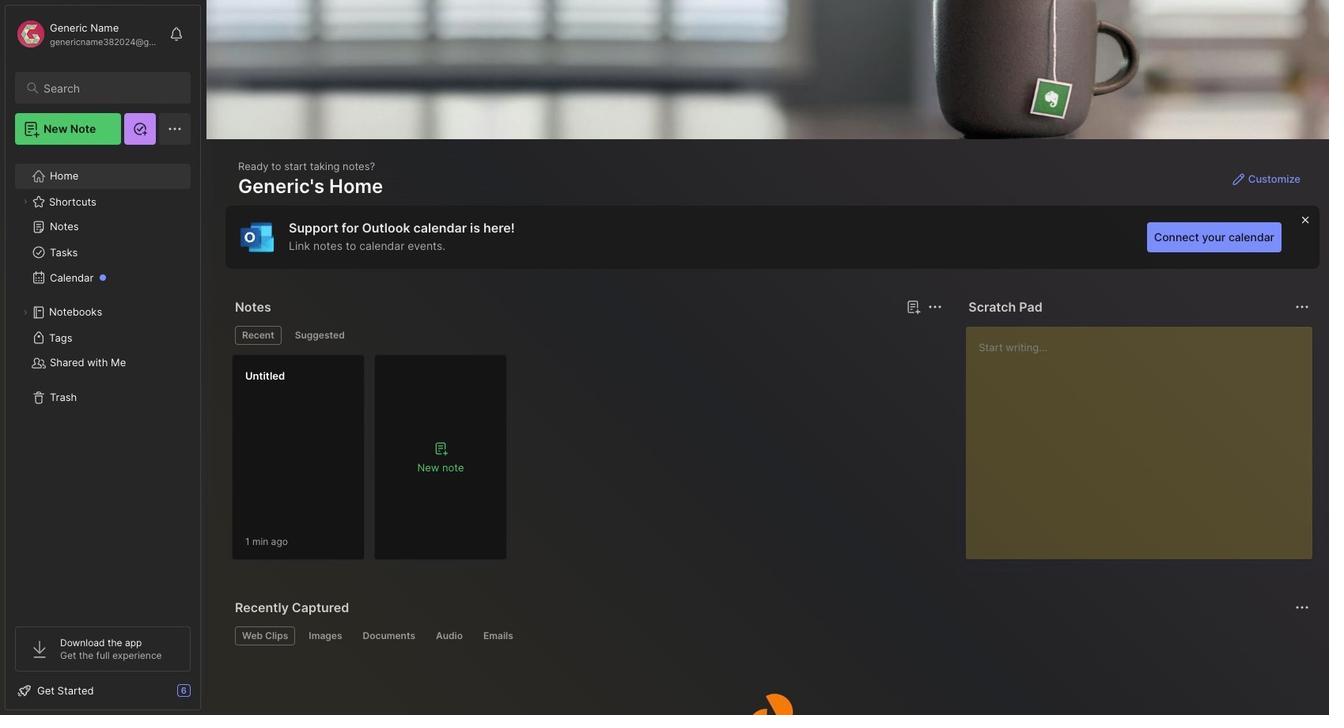 Task type: vqa. For each thing, say whether or not it's contained in the screenshot.
group on the left of the page
no



Task type: locate. For each thing, give the bounding box(es) containing it.
tab list
[[235, 326, 940, 345], [235, 627, 1307, 646]]

Account field
[[15, 18, 161, 50]]

tab
[[235, 326, 282, 345], [288, 326, 352, 345], [235, 627, 295, 646], [302, 627, 349, 646], [356, 627, 423, 646], [429, 627, 470, 646], [476, 627, 521, 646]]

tree inside main element
[[6, 154, 200, 613]]

Search text field
[[44, 81, 176, 96]]

0 vertical spatial more actions image
[[1293, 298, 1312, 317]]

Start writing… text field
[[979, 327, 1312, 547]]

2 more actions image from the top
[[1293, 598, 1312, 617]]

1 vertical spatial more actions field
[[1292, 597, 1314, 619]]

1 vertical spatial tab list
[[235, 627, 1307, 646]]

more actions image for 1st more actions field from the bottom of the page
[[1293, 598, 1312, 617]]

1 vertical spatial more actions image
[[1293, 598, 1312, 617]]

Help and Learning task checklist field
[[6, 678, 200, 704]]

row group
[[232, 355, 517, 570]]

expand notebooks image
[[21, 308, 30, 317]]

tree
[[6, 154, 200, 613]]

more actions image
[[1293, 298, 1312, 317], [1293, 598, 1312, 617]]

1 more actions image from the top
[[1293, 298, 1312, 317]]

None search field
[[44, 78, 176, 97]]

2 tab list from the top
[[235, 627, 1307, 646]]

0 vertical spatial more actions field
[[1292, 296, 1314, 318]]

0 vertical spatial tab list
[[235, 326, 940, 345]]

More actions field
[[1292, 296, 1314, 318], [1292, 597, 1314, 619]]



Task type: describe. For each thing, give the bounding box(es) containing it.
1 tab list from the top
[[235, 326, 940, 345]]

1 more actions field from the top
[[1292, 296, 1314, 318]]

click to collapse image
[[200, 686, 212, 705]]

none search field inside main element
[[44, 78, 176, 97]]

more actions image for second more actions field from the bottom
[[1293, 298, 1312, 317]]

2 more actions field from the top
[[1292, 597, 1314, 619]]

main element
[[0, 0, 206, 715]]



